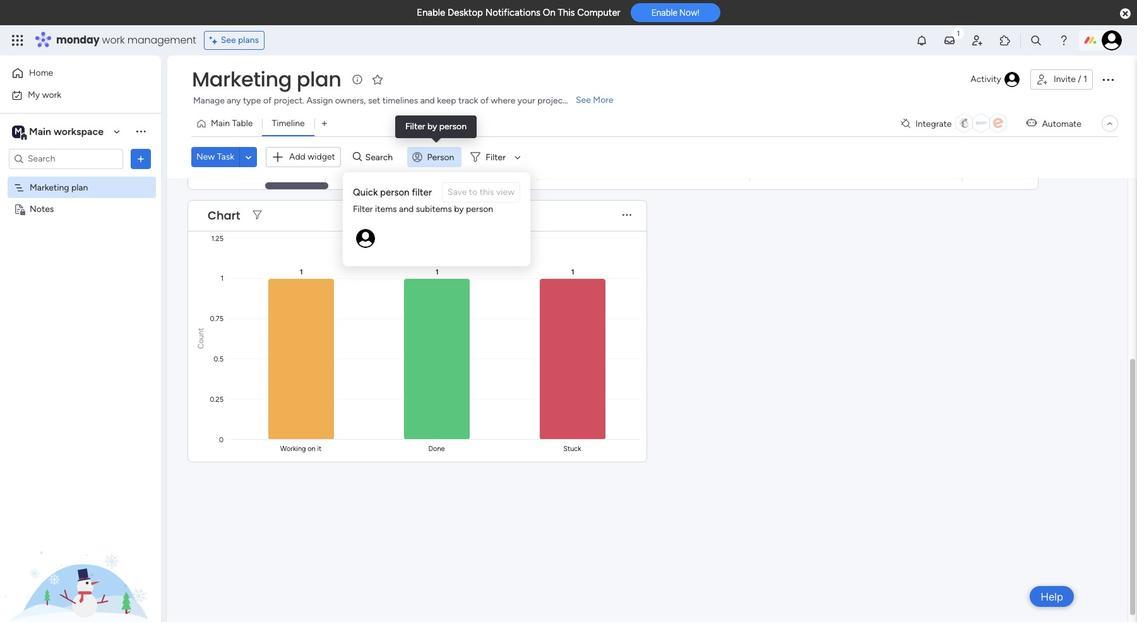 Task type: describe. For each thing, give the bounding box(es) containing it.
options image
[[1101, 72, 1116, 87]]

kendall parks image
[[1102, 30, 1122, 51]]

1 horizontal spatial marketing
[[192, 65, 292, 93]]

1
[[1084, 74, 1088, 85]]

task
[[217, 152, 234, 162]]

1 vertical spatial person
[[380, 187, 410, 198]]

your
[[518, 95, 535, 106]]

assign
[[307, 95, 333, 106]]

invite / 1 button
[[1031, 69, 1093, 90]]

timeline
[[272, 118, 305, 129]]

inbox image
[[944, 34, 956, 47]]

1 image
[[953, 26, 964, 40]]

invite / 1
[[1054, 74, 1088, 85]]

1 of from the left
[[263, 95, 272, 106]]

workspace selection element
[[12, 124, 105, 141]]

on
[[543, 7, 556, 18]]

1 vertical spatial by
[[454, 204, 464, 215]]

filter button
[[466, 147, 525, 168]]

0 vertical spatial by
[[428, 121, 437, 132]]

add
[[289, 152, 306, 162]]

manage any type of project. assign owners, set timelines and keep track of where your project stands.
[[193, 95, 596, 106]]

monday
[[56, 33, 100, 47]]

add widget button
[[266, 147, 341, 167]]

activity
[[971, 74, 1002, 85]]

now!
[[680, 8, 700, 18]]

1 vertical spatial and
[[399, 204, 414, 215]]

new
[[196, 152, 215, 162]]

filter for filter by person
[[405, 121, 425, 132]]

workspace options image
[[135, 125, 147, 138]]

search everything image
[[1030, 34, 1043, 47]]

desktop
[[448, 7, 483, 18]]

keep
[[437, 95, 456, 106]]

see plans button
[[204, 31, 265, 50]]

plans
[[238, 35, 259, 45]]

integrate
[[916, 118, 952, 129]]

add view image
[[322, 119, 327, 129]]

main for main table
[[211, 118, 230, 129]]

help button
[[1030, 587, 1074, 608]]

filter for filter items and subitems by person
[[353, 204, 373, 215]]

where
[[491, 95, 516, 106]]

2 vertical spatial person
[[466, 204, 493, 215]]

this
[[558, 7, 575, 18]]

quick person filter
[[353, 187, 432, 198]]

main for main workspace
[[29, 125, 51, 137]]

marketing plan inside list box
[[30, 182, 88, 193]]

lottie animation element
[[0, 495, 161, 623]]

filter by person
[[405, 121, 467, 132]]

widget
[[308, 152, 335, 162]]

items
[[375, 204, 397, 215]]

new task button
[[191, 147, 239, 168]]

person
[[427, 152, 454, 163]]

main table button
[[191, 114, 262, 134]]

quick
[[353, 187, 378, 198]]

my
[[28, 89, 40, 100]]

see for see more
[[576, 95, 591, 105]]

dapulse close image
[[1121, 8, 1131, 20]]

enable for enable desktop notifications on this computer
[[417, 7, 445, 18]]

notes
[[30, 204, 54, 214]]

filter items and subitems by person
[[353, 204, 493, 215]]

project.
[[274, 95, 304, 106]]

more dots image
[[623, 211, 632, 220]]

work for my
[[42, 89, 61, 100]]

main workspace
[[29, 125, 104, 137]]

arrow down image
[[510, 150, 525, 165]]

help
[[1041, 591, 1064, 604]]

workspace
[[54, 125, 104, 137]]

dapulse integrations image
[[901, 119, 911, 129]]

invite
[[1054, 74, 1076, 85]]



Task type: locate. For each thing, give the bounding box(es) containing it.
plan
[[297, 65, 341, 93], [71, 182, 88, 193]]

0 horizontal spatial filter
[[353, 204, 373, 215]]

0 vertical spatial filter
[[405, 121, 425, 132]]

2 vertical spatial filter
[[353, 204, 373, 215]]

see plans
[[221, 35, 259, 45]]

home
[[29, 68, 53, 78]]

of right track
[[481, 95, 489, 106]]

0 horizontal spatial marketing
[[30, 182, 69, 193]]

marketing up any
[[192, 65, 292, 93]]

0 horizontal spatial main
[[29, 125, 51, 137]]

lottie animation image
[[0, 495, 161, 623]]

Search field
[[362, 149, 400, 166]]

by
[[428, 121, 437, 132], [454, 204, 464, 215]]

0 horizontal spatial enable
[[417, 7, 445, 18]]

and right items on the left
[[399, 204, 414, 215]]

work
[[102, 33, 125, 47], [42, 89, 61, 100]]

Marketing plan field
[[189, 65, 345, 93]]

stands.
[[568, 95, 596, 106]]

0 horizontal spatial work
[[42, 89, 61, 100]]

private board image
[[13, 203, 25, 215]]

0 vertical spatial work
[[102, 33, 125, 47]]

filter down quick
[[353, 204, 373, 215]]

apps image
[[999, 34, 1012, 47]]

monday work management
[[56, 33, 196, 47]]

person
[[439, 121, 467, 132], [380, 187, 410, 198], [466, 204, 493, 215]]

show board description image
[[350, 73, 365, 86]]

Search in workspace field
[[27, 152, 105, 166]]

add widget
[[289, 152, 335, 162]]

enable
[[417, 7, 445, 18], [652, 8, 678, 18]]

enable for enable now!
[[652, 8, 678, 18]]

autopilot image
[[1027, 115, 1037, 131]]

main inside button
[[211, 118, 230, 129]]

plan up assign in the left top of the page
[[297, 65, 341, 93]]

timelines
[[383, 95, 418, 106]]

1 vertical spatial plan
[[71, 182, 88, 193]]

automate
[[1042, 118, 1082, 129]]

option
[[0, 176, 161, 179]]

plan inside list box
[[71, 182, 88, 193]]

timeline button
[[262, 114, 314, 134]]

see
[[221, 35, 236, 45], [576, 95, 591, 105]]

see left plans in the top of the page
[[221, 35, 236, 45]]

my work button
[[8, 85, 136, 105]]

by down keep
[[428, 121, 437, 132]]

main table
[[211, 118, 253, 129]]

of
[[263, 95, 272, 106], [481, 95, 489, 106]]

list box
[[0, 174, 161, 390]]

of right type
[[263, 95, 272, 106]]

see left the more
[[576, 95, 591, 105]]

marketing
[[192, 65, 292, 93], [30, 182, 69, 193]]

filter left arrow down icon at the left
[[486, 152, 506, 163]]

list box containing marketing plan
[[0, 174, 161, 390]]

subitems
[[416, 204, 452, 215]]

0 vertical spatial marketing
[[192, 65, 292, 93]]

marketing plan up notes
[[30, 182, 88, 193]]

work for monday
[[102, 33, 125, 47]]

0 vertical spatial see
[[221, 35, 236, 45]]

filter down timelines
[[405, 121, 425, 132]]

1 horizontal spatial of
[[481, 95, 489, 106]]

0 horizontal spatial of
[[263, 95, 272, 106]]

by right subitems
[[454, 204, 464, 215]]

set
[[368, 95, 380, 106]]

and
[[420, 95, 435, 106], [399, 204, 414, 215]]

marketing inside list box
[[30, 182, 69, 193]]

1 horizontal spatial marketing plan
[[192, 65, 341, 93]]

2 horizontal spatial filter
[[486, 152, 506, 163]]

more
[[593, 95, 614, 105]]

0 vertical spatial person
[[439, 121, 467, 132]]

person down keep
[[439, 121, 467, 132]]

marketing up notes
[[30, 182, 69, 193]]

enable now!
[[652, 8, 700, 18]]

select product image
[[11, 34, 24, 47]]

plan down search in workspace field
[[71, 182, 88, 193]]

1 horizontal spatial by
[[454, 204, 464, 215]]

chart main content
[[167, 0, 1138, 623]]

table
[[232, 118, 253, 129]]

see inside button
[[221, 35, 236, 45]]

home button
[[8, 63, 136, 83]]

main right workspace "image"
[[29, 125, 51, 137]]

1 horizontal spatial and
[[420, 95, 435, 106]]

see more
[[576, 95, 614, 105]]

enable now! button
[[631, 3, 721, 22]]

track
[[458, 95, 478, 106]]

1 vertical spatial filter
[[486, 152, 506, 163]]

main inside workspace selection element
[[29, 125, 51, 137]]

chart
[[208, 208, 240, 224]]

management
[[127, 33, 196, 47]]

and left keep
[[420, 95, 435, 106]]

main
[[211, 118, 230, 129], [29, 125, 51, 137]]

person right subitems
[[466, 204, 493, 215]]

marketing plan
[[192, 65, 341, 93], [30, 182, 88, 193]]

activity button
[[966, 69, 1026, 90]]

notifications image
[[916, 34, 928, 47]]

0 vertical spatial plan
[[297, 65, 341, 93]]

collapse board header image
[[1105, 119, 1115, 129]]

work right my
[[42, 89, 61, 100]]

owners,
[[335, 95, 366, 106]]

0 horizontal spatial marketing plan
[[30, 182, 88, 193]]

enable left desktop
[[417, 7, 445, 18]]

see for see plans
[[221, 35, 236, 45]]

0 horizontal spatial and
[[399, 204, 414, 215]]

my work
[[28, 89, 61, 100]]

0 horizontal spatial by
[[428, 121, 437, 132]]

enable inside button
[[652, 8, 678, 18]]

1 horizontal spatial filter
[[405, 121, 425, 132]]

see more link
[[575, 94, 615, 107]]

project
[[538, 95, 566, 106]]

angle down image
[[246, 153, 252, 162]]

person up items on the left
[[380, 187, 410, 198]]

filter inside popup button
[[486, 152, 506, 163]]

0 horizontal spatial see
[[221, 35, 236, 45]]

computer
[[577, 7, 621, 18]]

1 horizontal spatial see
[[576, 95, 591, 105]]

1 horizontal spatial main
[[211, 118, 230, 129]]

notifications
[[485, 7, 541, 18]]

v2 search image
[[353, 150, 362, 165]]

options image
[[135, 153, 147, 165]]

1 horizontal spatial plan
[[297, 65, 341, 93]]

/
[[1078, 74, 1082, 85]]

any
[[227, 95, 241, 106]]

1 horizontal spatial work
[[102, 33, 125, 47]]

help image
[[1058, 34, 1071, 47]]

filter for filter
[[486, 152, 506, 163]]

work inside button
[[42, 89, 61, 100]]

filter
[[412, 187, 432, 198]]

enable desktop notifications on this computer
[[417, 7, 621, 18]]

0 horizontal spatial plan
[[71, 182, 88, 193]]

main left table
[[211, 118, 230, 129]]

1 vertical spatial see
[[576, 95, 591, 105]]

1 horizontal spatial enable
[[652, 8, 678, 18]]

filter
[[405, 121, 425, 132], [486, 152, 506, 163], [353, 204, 373, 215]]

marketing plan up type
[[192, 65, 341, 93]]

add to favorites image
[[372, 73, 384, 86]]

1 vertical spatial marketing
[[30, 182, 69, 193]]

v2 funnel image
[[253, 211, 262, 220]]

1 vertical spatial work
[[42, 89, 61, 100]]

invite members image
[[971, 34, 984, 47]]

work right monday
[[102, 33, 125, 47]]

workspace image
[[12, 125, 25, 139]]

2 of from the left
[[481, 95, 489, 106]]

0 vertical spatial marketing plan
[[192, 65, 341, 93]]

type
[[243, 95, 261, 106]]

m
[[15, 126, 22, 137]]

0 vertical spatial and
[[420, 95, 435, 106]]

manage
[[193, 95, 225, 106]]

new task
[[196, 152, 234, 162]]

person button
[[407, 147, 462, 168]]

enable left the "now!"
[[652, 8, 678, 18]]

1 vertical spatial marketing plan
[[30, 182, 88, 193]]



Task type: vqa. For each thing, say whether or not it's contained in the screenshot.
Collapse icon
no



